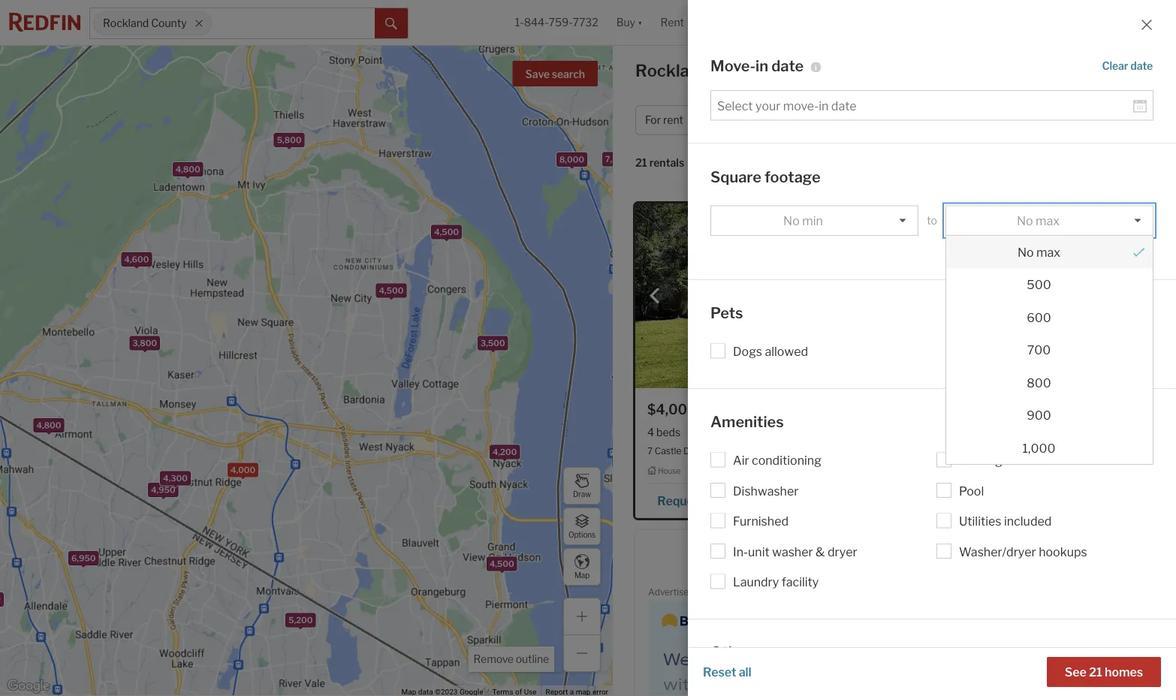 Task type: locate. For each thing, give the bounding box(es) containing it.
tour
[[717, 493, 740, 508], [982, 493, 1006, 508]]

dialog containing no max
[[946, 235, 1154, 465]]

27
[[913, 445, 924, 456]]

house down pinebrook
[[923, 467, 946, 476]]

1-
[[515, 16, 524, 29]]

house
[[658, 467, 681, 476], [923, 467, 946, 476]]

ba
[[942, 114, 954, 126]]

2 tour from the left
[[982, 493, 1006, 508]]

0 horizontal spatial 4 beds
[[648, 426, 681, 439]]

500
[[1027, 278, 1051, 292]]

home type button
[[788, 105, 881, 135]]

0 horizontal spatial ny
[[754, 445, 767, 456]]

homes
[[1105, 665, 1143, 679]]

dryer
[[828, 545, 858, 560]]

county up price
[[713, 60, 770, 81]]

1 horizontal spatial 2
[[1069, 114, 1075, 126]]

2 vertical spatial 4,500
[[490, 559, 514, 569]]

0 horizontal spatial rockland
[[103, 17, 149, 30]]

ft
[[777, 426, 785, 439]]

0 horizontal spatial request a tour button
[[648, 488, 756, 511]]

ny down 1,632 sq ft
[[754, 445, 767, 456]]

1 horizontal spatial house
[[923, 467, 946, 476]]

utilities
[[959, 515, 1002, 529]]

no min
[[784, 214, 823, 229]]

1 tour from the left
[[717, 493, 740, 508]]

unit
[[748, 545, 770, 560]]

a
[[708, 493, 714, 508], [973, 493, 979, 508]]

4 left bd
[[897, 114, 904, 126]]

beds up pinebrook
[[922, 426, 946, 439]]

1 horizontal spatial a
[[973, 493, 979, 508]]

rent
[[663, 114, 684, 126]]

1 vertical spatial 21
[[1089, 665, 1103, 679]]

0 vertical spatial no max
[[1017, 214, 1060, 229]]

1,000
[[1023, 441, 1056, 456]]

tour for second request a tour "button" from right
[[717, 493, 740, 508]]

search
[[552, 68, 585, 81]]

parking
[[959, 454, 1003, 468]]

tour up furnished
[[717, 493, 740, 508]]

4 beds up castle
[[648, 426, 681, 439]]

outline
[[516, 653, 549, 666]]

no left min
[[784, 214, 800, 229]]

21 right see
[[1089, 665, 1103, 679]]

0 vertical spatial 4,500
[[434, 227, 459, 237]]

ny left 10952
[[1023, 445, 1036, 456]]

1 horizontal spatial ny
[[1023, 445, 1036, 456]]

/mo
[[697, 401, 722, 418]]

beds for $4,950
[[922, 426, 946, 439]]

1 horizontal spatial beds
[[922, 426, 946, 439]]

1 horizontal spatial request
[[923, 493, 970, 508]]

4 up 7
[[648, 426, 654, 439]]

1 horizontal spatial county
[[713, 60, 770, 81]]

1,632 sq ft
[[733, 426, 785, 439]]

0 horizontal spatial a
[[708, 493, 714, 508]]

783-
[[806, 493, 834, 508]]

request down dr,
[[657, 493, 705, 508]]

washer/dryer
[[959, 545, 1036, 560]]

max up no max element
[[1036, 214, 1060, 229]]

None search field
[[212, 8, 375, 38]]

move-
[[711, 57, 756, 75]]

0 horizontal spatial county
[[151, 17, 187, 30]]

reset all button
[[703, 657, 752, 687]]

rockland for rockland county apartments for rent
[[636, 60, 709, 81]]

0 horizontal spatial beds
[[657, 426, 681, 439]]

house down castle
[[658, 467, 681, 476]]

4 for $4,950
[[913, 426, 920, 439]]

1 vertical spatial 4,500
[[379, 286, 404, 296]]

0 horizontal spatial 4
[[648, 426, 654, 439]]

0 horizontal spatial 4,500
[[379, 286, 404, 296]]

0 horizontal spatial request
[[657, 493, 705, 508]]

1 horizontal spatial rockland
[[636, 60, 709, 81]]

4 beds for $4,950
[[913, 426, 946, 439]]

0 vertical spatial county
[[151, 17, 187, 30]]

2 4 beds from the left
[[913, 426, 946, 439]]

1 ny from the left
[[754, 445, 767, 456]]

1 vertical spatial rockland
[[636, 60, 709, 81]]

request up utilities
[[923, 493, 970, 508]]

4 beds
[[648, 426, 681, 439], [913, 426, 946, 439]]

1 horizontal spatial tour
[[982, 493, 1006, 508]]

10977
[[769, 445, 796, 456]]

request a tour down dr,
[[657, 493, 740, 508]]

request a tour button up utilities
[[913, 488, 1021, 511]]

request a tour up utilities
[[923, 493, 1006, 508]]

date right clear
[[1131, 60, 1153, 73]]

in-unit washer & dryer
[[733, 545, 858, 560]]

photo of 27 pinebrook rd, monsey, ny 10952 image
[[901, 204, 1152, 388]]

4 beds up 27
[[913, 426, 946, 439]]

for
[[872, 60, 895, 81]]

beds up castle
[[657, 426, 681, 439]]

rent
[[899, 60, 937, 81]]

utilities included
[[959, 515, 1052, 529]]

move-in date
[[711, 57, 804, 75]]

1 vertical spatial county
[[713, 60, 770, 81]]

5,200
[[289, 616, 313, 625]]

2 up dr,
[[689, 426, 695, 439]]

1 horizontal spatial request a tour
[[923, 493, 1006, 508]]

2 a from the left
[[973, 493, 979, 508]]

3,800
[[132, 338, 157, 348]]

1 horizontal spatial 4 beds
[[913, 426, 946, 439]]

county
[[151, 17, 187, 30], [713, 60, 770, 81]]

request a tour button down the spring
[[648, 488, 756, 511]]

list box
[[946, 206, 1154, 465]]

4 for $4,000
[[648, 426, 654, 439]]

no up no max element
[[1017, 214, 1033, 229]]

rockland county apartments for rent
[[636, 60, 937, 81]]

•
[[1063, 114, 1066, 126]]

2 horizontal spatial 4
[[913, 426, 920, 439]]

4,600
[[124, 255, 149, 264]]

2230
[[834, 493, 865, 508]]

a down the spring
[[708, 493, 714, 508]]

cats allowed
[[970, 345, 1042, 359]]

min
[[802, 214, 823, 229]]

1 horizontal spatial date
[[1131, 60, 1153, 73]]

4 up 27
[[913, 426, 920, 439]]

0 horizontal spatial house
[[658, 467, 681, 476]]

1 horizontal spatial request a tour button
[[913, 488, 1021, 511]]

1 beds from the left
[[657, 426, 681, 439]]

photo of 7 castle dr, spring valley, ny 10977 image
[[636, 204, 886, 388]]

map region
[[0, 16, 704, 696]]

options
[[569, 531, 596, 540]]

no max up no max element
[[1017, 214, 1060, 229]]

a up utilities
[[973, 493, 979, 508]]

0 horizontal spatial tour
[[717, 493, 740, 508]]

1 vertical spatial 4,800
[[36, 421, 61, 431]]

max up 500
[[1037, 245, 1061, 260]]

1 4 beds from the left
[[648, 426, 681, 439]]

no max up 500
[[1018, 245, 1061, 260]]

all
[[739, 665, 752, 679]]

4
[[897, 114, 904, 126], [648, 426, 654, 439], [913, 426, 920, 439]]

1 horizontal spatial 21
[[1089, 665, 1103, 679]]

no up 500
[[1018, 245, 1034, 260]]

date right in
[[772, 57, 804, 75]]

21 right 7,500
[[636, 157, 647, 169]]

pets
[[711, 304, 743, 323]]

0 vertical spatial 2
[[1069, 114, 1075, 126]]

1 a from the left
[[708, 493, 714, 508]]

rd,
[[971, 445, 984, 456]]

dialog
[[946, 235, 1154, 465]]

county left the remove rockland county icon
[[151, 17, 187, 30]]

county for rockland county
[[151, 17, 187, 30]]

request a tour button
[[648, 488, 756, 511], [913, 488, 1021, 511]]

0 vertical spatial rockland
[[103, 17, 149, 30]]

4,300
[[163, 474, 188, 483]]

700
[[1027, 343, 1051, 358]]

0 horizontal spatial request a tour
[[657, 493, 740, 508]]

dishwasher
[[733, 484, 799, 499]]

2 beds from the left
[[922, 426, 946, 439]]

rockland for rockland county
[[103, 17, 149, 30]]

no max
[[1017, 214, 1060, 229], [1018, 245, 1061, 260]]

rockland up rent
[[636, 60, 709, 81]]

1 horizontal spatial 4
[[897, 114, 904, 126]]

to
[[927, 214, 937, 227]]

1 vertical spatial no max
[[1018, 245, 1061, 260]]

apartments
[[774, 60, 869, 81]]

0 horizontal spatial date
[[772, 57, 804, 75]]

0 vertical spatial max
[[1036, 214, 1060, 229]]

save search
[[526, 68, 585, 81]]

previous button image
[[648, 289, 663, 304]]

pinebrook
[[925, 445, 969, 456]]

2 right •
[[1069, 114, 1075, 126]]

4,500
[[434, 227, 459, 237], [379, 286, 404, 296], [490, 559, 514, 569]]

0 horizontal spatial 2
[[689, 426, 695, 439]]

bd
[[906, 114, 919, 126]]

remove outline button
[[468, 647, 554, 672]]

included
[[1004, 515, 1052, 529]]

1-844-759-7732
[[515, 16, 598, 29]]

0 vertical spatial 4,800
[[176, 165, 200, 174]]

1 request from the left
[[657, 493, 705, 508]]

square
[[711, 168, 762, 186]]

27 pinebrook rd, monsey, ny 10952
[[913, 445, 1066, 456]]

no max element
[[947, 236, 1153, 269]]

0 horizontal spatial 21
[[636, 157, 647, 169]]

rockland left the remove rockland county icon
[[103, 17, 149, 30]]

21
[[636, 157, 647, 169], [1089, 665, 1103, 679]]

request a tour
[[657, 493, 740, 508], [923, 493, 1006, 508]]

google image
[[4, 677, 53, 696]]

2 request from the left
[[923, 493, 970, 508]]

laundry facility
[[733, 575, 819, 590]]

tour up utilities included at bottom right
[[982, 493, 1006, 508]]

map
[[575, 571, 590, 580]]

1 horizontal spatial 4,500
[[434, 227, 459, 237]]

air conditioning
[[733, 454, 822, 468]]



Task type: describe. For each thing, give the bounding box(es) containing it.
remove 4 bd / 2+ ba image
[[961, 116, 970, 125]]

2 baths
[[689, 426, 725, 439]]

options button
[[563, 508, 601, 545]]

washer/dryer hookups
[[959, 545, 1088, 560]]

0 horizontal spatial 4,800
[[36, 421, 61, 431]]

dr,
[[684, 445, 695, 456]]

all filters • 2
[[1015, 114, 1075, 126]]

for
[[645, 114, 661, 126]]

submit search image
[[385, 18, 397, 30]]

4 beds for $4,000
[[648, 426, 681, 439]]

baths
[[698, 426, 725, 439]]

1 house from the left
[[658, 467, 681, 476]]

home
[[798, 114, 828, 126]]

allowed for parking allowed
[[1005, 454, 1049, 468]]

for rent button
[[636, 105, 712, 135]]

dogs allowed
[[733, 345, 808, 359]]

draw button
[[563, 467, 601, 505]]

allowed for cats allowed
[[998, 345, 1042, 359]]

Select your move-in date text field
[[717, 99, 1134, 113]]

square footage
[[711, 168, 821, 186]]

4 inside button
[[897, 114, 904, 126]]

sq
[[763, 426, 775, 439]]

clear date button
[[1102, 53, 1154, 79]]

cats
[[970, 345, 996, 359]]

map button
[[563, 548, 601, 586]]

see 21 homes
[[1065, 665, 1143, 679]]

remove rockland county image
[[195, 19, 204, 28]]

valley,
[[726, 445, 753, 456]]

4,950
[[151, 485, 176, 495]]

amenities
[[711, 413, 784, 432]]

$4,000
[[648, 401, 697, 418]]

2 request a tour button from the left
[[913, 488, 1021, 511]]

reset
[[703, 665, 737, 679]]

allowed for dogs allowed
[[765, 345, 808, 359]]

2 ny from the left
[[1023, 445, 1036, 456]]

other
[[711, 644, 752, 662]]

1 horizontal spatial 4,800
[[176, 165, 200, 174]]

in
[[756, 57, 769, 75]]

3,500
[[481, 338, 505, 348]]

a for 2nd request a tour "button"
[[973, 493, 979, 508]]

7,500
[[605, 154, 629, 164]]

21 inside button
[[1089, 665, 1103, 679]]

1 request a tour from the left
[[657, 493, 740, 508]]

7732
[[573, 16, 598, 29]]

800
[[1027, 376, 1052, 390]]

washer
[[772, 545, 813, 560]]

$4,950
[[913, 401, 961, 418]]

pool
[[959, 484, 984, 499]]

4 bd / 2+ ba button
[[887, 105, 982, 135]]

a for second request a tour "button" from right
[[708, 493, 714, 508]]

$4,000 /mo
[[648, 401, 722, 418]]

4 bd / 2+ ba
[[897, 114, 954, 126]]

1-844-759-7732 link
[[515, 16, 598, 29]]

date inside "button"
[[1131, 60, 1153, 73]]

facility
[[782, 575, 819, 590]]

photo of 29 astor pl, monsey, ny 10952 image
[[901, 530, 1152, 696]]

2+
[[927, 114, 939, 126]]

monsey,
[[986, 445, 1021, 456]]

spring
[[697, 445, 724, 456]]

in-
[[733, 545, 748, 560]]

2 house from the left
[[923, 467, 946, 476]]

1 vertical spatial max
[[1037, 245, 1061, 260]]

furnished
[[733, 515, 789, 529]]

4,200
[[493, 447, 517, 457]]

0 vertical spatial 21
[[636, 157, 647, 169]]

2 horizontal spatial 4,500
[[490, 559, 514, 569]]

for rent
[[645, 114, 684, 126]]

filters
[[1031, 114, 1061, 126]]

600
[[1027, 310, 1052, 325]]

1,632
[[733, 426, 761, 439]]

list box containing no max
[[946, 206, 1154, 465]]

(908) 783-2230
[[771, 493, 865, 508]]

2 inside all filters • 2 'button'
[[1069, 114, 1075, 126]]

air
[[733, 454, 749, 468]]

rockland county
[[103, 17, 187, 30]]

conditioning
[[752, 454, 822, 468]]

castle
[[655, 445, 682, 456]]

save search button
[[513, 61, 598, 86]]

price button
[[718, 105, 782, 135]]

2 request a tour from the left
[[923, 493, 1006, 508]]

laundry
[[733, 575, 779, 590]]

&
[[816, 545, 825, 560]]

21 rentals
[[636, 157, 685, 169]]

(908) 783-2230 link
[[756, 487, 874, 512]]

parking allowed
[[959, 454, 1049, 468]]

home type
[[798, 114, 852, 126]]

5,800
[[277, 135, 302, 145]]

7
[[648, 445, 653, 456]]

remove
[[474, 653, 514, 666]]

7 castle dr, spring valley, ny 10977
[[648, 445, 796, 456]]

clear date
[[1102, 60, 1153, 73]]

1 request a tour button from the left
[[648, 488, 756, 511]]

8,000
[[560, 155, 585, 164]]

900
[[1027, 408, 1052, 423]]

county for rockland county apartments for rent
[[713, 60, 770, 81]]

reset all
[[703, 665, 752, 679]]

ad region
[[648, 601, 874, 696]]

clear
[[1102, 60, 1129, 73]]

rentals
[[650, 157, 685, 169]]

all
[[1015, 114, 1029, 126]]

4,000
[[231, 466, 256, 475]]

see
[[1065, 665, 1087, 679]]

beds for $4,000
[[657, 426, 681, 439]]

1 vertical spatial 2
[[689, 426, 695, 439]]

tour for 2nd request a tour "button"
[[982, 493, 1006, 508]]

advertisement
[[648, 587, 711, 597]]



Task type: vqa. For each thing, say whether or not it's contained in the screenshot.
List
no



